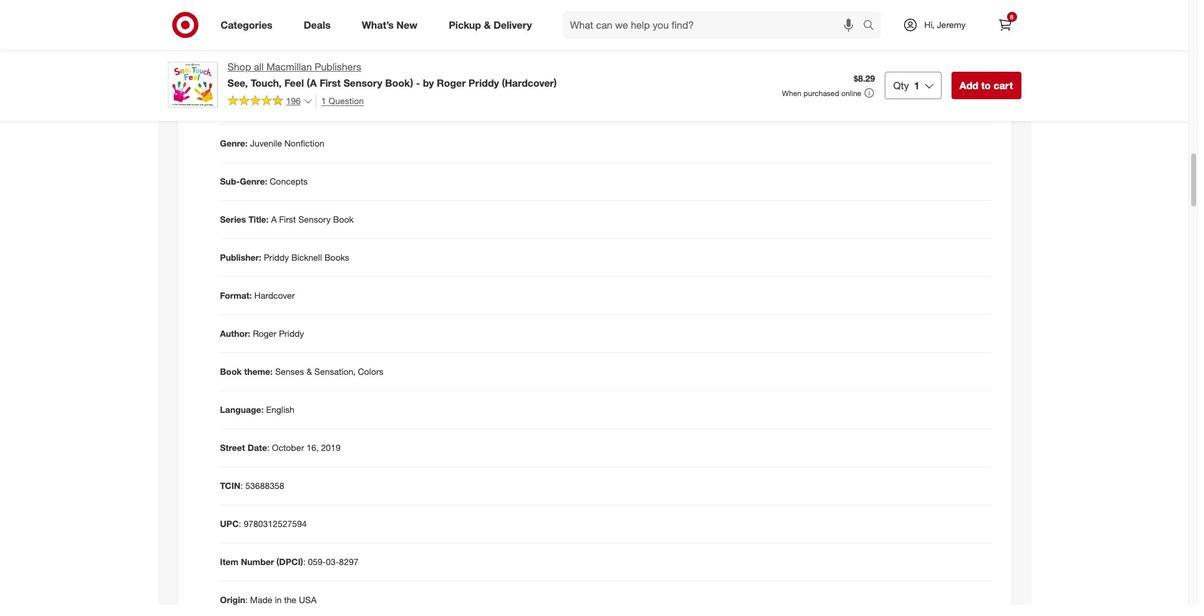 Task type: locate. For each thing, give the bounding box(es) containing it.
1 horizontal spatial roger
[[437, 77, 466, 89]]

number of pages: 16
[[220, 100, 307, 110]]

0 horizontal spatial first
[[279, 214, 296, 225]]

senses
[[275, 366, 304, 377]]

1 horizontal spatial book
[[333, 214, 354, 225]]

9780312527594
[[244, 519, 307, 529]]

suggested
[[220, 62, 265, 72]]

2019
[[321, 443, 341, 453]]

: left made
[[245, 595, 248, 605]]

colors
[[358, 366, 384, 377]]

see,
[[228, 77, 248, 89]]

0 vertical spatial book
[[333, 214, 354, 225]]

sensory up question
[[344, 77, 383, 89]]

1 vertical spatial &
[[307, 366, 312, 377]]

feel
[[284, 77, 304, 89]]

publishers
[[315, 61, 361, 73]]

shop
[[228, 61, 251, 73]]

book up books
[[333, 214, 354, 225]]

& inside the pickup & delivery link
[[484, 18, 491, 31]]

title:
[[249, 214, 269, 225]]

priddy
[[469, 77, 499, 89], [264, 252, 289, 263], [279, 328, 304, 339]]

years
[[304, 62, 325, 72]]

1 horizontal spatial first
[[320, 77, 341, 89]]

2 vertical spatial priddy
[[279, 328, 304, 339]]

author:
[[220, 328, 250, 339]]

03-
[[326, 557, 339, 567]]

1 question link
[[316, 94, 364, 108]]

first right 'a'
[[279, 214, 296, 225]]

new
[[397, 18, 418, 31]]

pounds
[[273, 24, 303, 34]]

1 vertical spatial number
[[241, 557, 274, 567]]

-
[[416, 77, 420, 89]]

first inside shop all macmillan publishers see, touch, feel (a first sensory book) - by roger priddy (hardcover)
[[320, 77, 341, 89]]

priddy up senses
[[279, 328, 304, 339]]

street
[[220, 443, 245, 453]]

book
[[333, 214, 354, 225], [220, 366, 242, 377]]

number right item
[[241, 557, 274, 567]]

pickup
[[449, 18, 481, 31]]

when purchased online
[[782, 89, 862, 98]]

street date : october 16, 2019
[[220, 443, 341, 453]]

1 vertical spatial 1
[[321, 95, 326, 106]]

: left 53688358
[[241, 481, 243, 491]]

the
[[284, 595, 297, 605]]

&
[[484, 18, 491, 31], [307, 366, 312, 377]]

what's new
[[362, 18, 418, 31]]

to
[[982, 79, 991, 92]]

$8.29
[[854, 73, 875, 84]]

& right pickup
[[484, 18, 491, 31]]

1 left question
[[321, 95, 326, 106]]

sensation,
[[315, 366, 356, 377]]

0 horizontal spatial book
[[220, 366, 242, 377]]

genre: left concepts
[[240, 176, 267, 187]]

0 vertical spatial &
[[484, 18, 491, 31]]

sensory up bicknell
[[298, 214, 331, 225]]

macmillan
[[267, 61, 312, 73]]

0 vertical spatial 1
[[914, 79, 920, 92]]

series title: a first sensory book
[[220, 214, 354, 225]]

genre:
[[220, 138, 248, 149], [240, 176, 267, 187]]

0 horizontal spatial &
[[307, 366, 312, 377]]

by
[[423, 77, 434, 89]]

cart
[[994, 79, 1013, 92]]

: left 059-
[[303, 557, 306, 567]]

059-
[[308, 557, 326, 567]]

pickup & delivery link
[[438, 11, 548, 39]]

1 horizontal spatial &
[[484, 18, 491, 31]]

0 vertical spatial first
[[320, 77, 341, 89]]

roger
[[437, 77, 466, 89], [253, 328, 277, 339]]

first down "publishers"
[[320, 77, 341, 89]]

1 vertical spatial sensory
[[298, 214, 331, 225]]

book)
[[385, 77, 413, 89]]

What can we help you find? suggestions appear below search field
[[563, 11, 867, 39]]

roger right "by"
[[437, 77, 466, 89]]

deals
[[304, 18, 331, 31]]

:
[[267, 443, 270, 453], [241, 481, 243, 491], [239, 519, 241, 529], [303, 557, 306, 567], [245, 595, 248, 605]]

1 right qty
[[914, 79, 920, 92]]

book left theme:
[[220, 366, 242, 377]]

first
[[320, 77, 341, 89], [279, 214, 296, 225]]

genre: left the juvenile
[[220, 138, 248, 149]]

suggested age: 0-3 years
[[220, 62, 325, 72]]

priddy left (hardcover)
[[469, 77, 499, 89]]

qty 1
[[894, 79, 920, 92]]

touch,
[[251, 77, 282, 89]]

roger inside shop all macmillan publishers see, touch, feel (a first sensory book) - by roger priddy (hardcover)
[[437, 77, 466, 89]]

number
[[220, 100, 253, 110], [241, 557, 274, 567]]

question
[[329, 95, 364, 106]]

1 vertical spatial first
[[279, 214, 296, 225]]

1 horizontal spatial sensory
[[344, 77, 383, 89]]

language: english
[[220, 404, 295, 415]]

tcin
[[220, 481, 241, 491]]

categories link
[[210, 11, 288, 39]]

: left 9780312527594 on the left bottom of page
[[239, 519, 241, 529]]

& right senses
[[307, 366, 312, 377]]

1 vertical spatial roger
[[253, 328, 277, 339]]

0 vertical spatial number
[[220, 100, 253, 110]]

image of see, touch, feel (a first sensory book) - by roger priddy (hardcover) image
[[168, 60, 218, 110]]

53688358
[[246, 481, 284, 491]]

1 question
[[321, 95, 364, 106]]

0 vertical spatial sensory
[[344, 77, 383, 89]]

jeremy
[[937, 19, 966, 30]]

number down see,
[[220, 100, 253, 110]]

hi, jeremy
[[925, 19, 966, 30]]

roger right the author:
[[253, 328, 277, 339]]

: for made
[[245, 595, 248, 605]]

0 horizontal spatial 1
[[321, 95, 326, 106]]

format: hardcover
[[220, 290, 295, 301]]

: for 9780312527594
[[239, 519, 241, 529]]

priddy left bicknell
[[264, 252, 289, 263]]

8297
[[339, 557, 359, 567]]

qty
[[894, 79, 909, 92]]

bicknell
[[292, 252, 322, 263]]

0 vertical spatial priddy
[[469, 77, 499, 89]]

when
[[782, 89, 802, 98]]

all
[[254, 61, 264, 73]]

0 vertical spatial roger
[[437, 77, 466, 89]]

what's
[[362, 18, 394, 31]]



Task type: describe. For each thing, give the bounding box(es) containing it.
1 vertical spatial genre:
[[240, 176, 267, 187]]

shop all macmillan publishers see, touch, feel (a first sensory book) - by roger priddy (hardcover)
[[228, 61, 557, 89]]

(a
[[307, 77, 317, 89]]

books
[[325, 252, 349, 263]]

1.65
[[253, 24, 270, 34]]

add to cart
[[960, 79, 1013, 92]]

origin : made in the usa
[[220, 595, 317, 605]]

item number (dpci) : 059-03-8297
[[220, 557, 359, 567]]

english
[[266, 404, 295, 415]]

purchased
[[804, 89, 840, 98]]

deals link
[[293, 11, 346, 39]]

196 link
[[228, 94, 313, 109]]

age:
[[267, 62, 286, 72]]

0 vertical spatial genre:
[[220, 138, 248, 149]]

: left october
[[267, 443, 270, 453]]

(dpci)
[[277, 557, 303, 567]]

publisher:
[[220, 252, 262, 263]]

priddy inside shop all macmillan publishers see, touch, feel (a first sensory book) - by roger priddy (hardcover)
[[469, 77, 499, 89]]

concepts
[[270, 176, 308, 187]]

8
[[1010, 13, 1014, 21]]

sensory inside shop all macmillan publishers see, touch, feel (a first sensory book) - by roger priddy (hardcover)
[[344, 77, 383, 89]]

usa
[[299, 595, 317, 605]]

: for 53688358
[[241, 481, 243, 491]]

upc : 9780312527594
[[220, 519, 307, 529]]

pages:
[[266, 100, 294, 110]]

0-
[[288, 62, 296, 72]]

delivery
[[494, 18, 532, 31]]

16,
[[307, 443, 319, 453]]

categories
[[221, 18, 273, 31]]

series
[[220, 214, 246, 225]]

8 link
[[992, 11, 1019, 39]]

origin
[[220, 595, 245, 605]]

add to cart button
[[952, 72, 1022, 99]]

add
[[960, 79, 979, 92]]

0 horizontal spatial sensory
[[298, 214, 331, 225]]

date
[[248, 443, 267, 453]]

online
[[842, 89, 862, 98]]

upc
[[220, 519, 239, 529]]

in
[[275, 595, 282, 605]]

sub-genre: concepts
[[220, 176, 308, 187]]

language:
[[220, 404, 264, 415]]

october
[[272, 443, 304, 453]]

theme:
[[244, 366, 273, 377]]

3
[[296, 62, 301, 72]]

tcin : 53688358
[[220, 481, 284, 491]]

196
[[286, 96, 301, 106]]

item
[[220, 557, 239, 567]]

sub-
[[220, 176, 240, 187]]

weight:
[[220, 24, 251, 34]]

made
[[250, 595, 272, 605]]

hardcover
[[254, 290, 295, 301]]

pickup & delivery
[[449, 18, 532, 31]]

search
[[858, 20, 888, 32]]

0 horizontal spatial roger
[[253, 328, 277, 339]]

1 horizontal spatial 1
[[914, 79, 920, 92]]

16
[[297, 100, 307, 110]]

juvenile
[[250, 138, 282, 149]]

1 vertical spatial priddy
[[264, 252, 289, 263]]

a
[[271, 214, 277, 225]]

genre: juvenile nonfiction
[[220, 138, 324, 149]]

what's new link
[[351, 11, 433, 39]]

of
[[256, 100, 264, 110]]

search button
[[858, 11, 888, 41]]

nonfiction
[[285, 138, 324, 149]]

(hardcover)
[[502, 77, 557, 89]]

book theme: senses & sensation, colors
[[220, 366, 384, 377]]

author: roger priddy
[[220, 328, 304, 339]]

weight: 1.65 pounds
[[220, 24, 303, 34]]

publisher: priddy bicknell books
[[220, 252, 349, 263]]

format:
[[220, 290, 252, 301]]

1 vertical spatial book
[[220, 366, 242, 377]]

hi,
[[925, 19, 935, 30]]



Task type: vqa. For each thing, say whether or not it's contained in the screenshot.
SEARCH
yes



